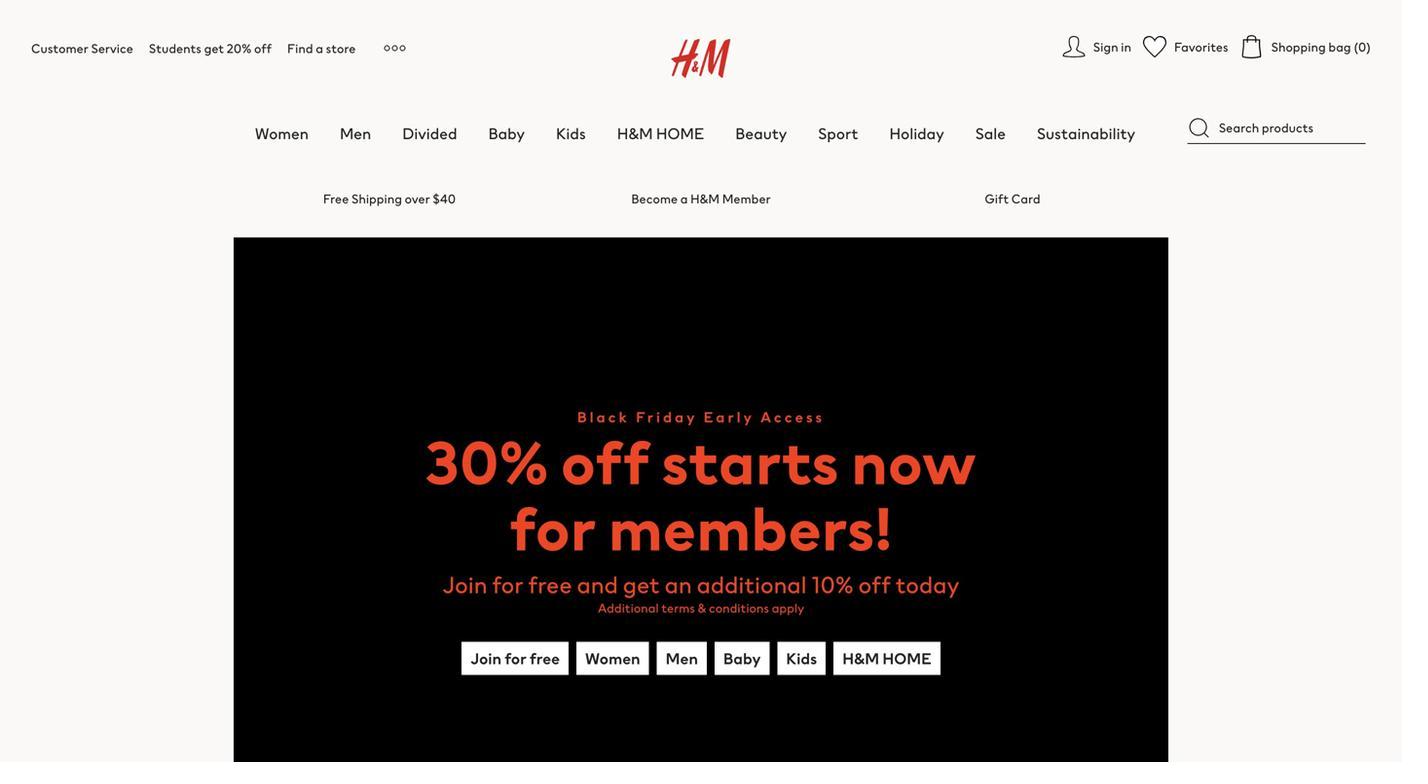 Task type: vqa. For each thing, say whether or not it's contained in the screenshot.
MEN link to the bottom
yes



Task type: locate. For each thing, give the bounding box(es) containing it.
1 horizontal spatial kids link
[[777, 642, 826, 675]]

baby down conditions
[[723, 648, 761, 670]]

0 vertical spatial baby
[[488, 122, 525, 145]]

apply
[[772, 599, 804, 617]]

h&m up become
[[617, 122, 653, 145]]

h&m home up become
[[617, 122, 704, 145]]

home for bottom h&m home 'link'
[[883, 648, 932, 670]]

0 vertical spatial join
[[443, 568, 487, 602]]

1 vertical spatial h&m home link
[[834, 642, 940, 675]]

in
[[1121, 37, 1131, 56]]

1 vertical spatial women
[[585, 648, 640, 670]]

divided
[[402, 122, 457, 145]]

baby link down conditions
[[715, 642, 770, 675]]

h&m home link inside the 'header.primary.navigation' element
[[617, 122, 704, 145]]

black
[[577, 407, 630, 428]]

0 vertical spatial off
[[254, 39, 272, 57]]

sign in button
[[1062, 35, 1131, 58]]

2 horizontal spatial h&m
[[842, 648, 879, 670]]

kids link
[[556, 122, 586, 145], [777, 642, 826, 675]]

baby link
[[488, 122, 525, 145], [715, 642, 770, 675]]

baby
[[488, 122, 525, 145], [723, 648, 761, 670]]

2 vertical spatial off
[[859, 568, 891, 602]]

baby link right divided
[[488, 122, 525, 145]]

get
[[204, 39, 224, 57], [623, 568, 660, 602]]

1 vertical spatial men
[[666, 648, 698, 670]]

men link down terms
[[657, 642, 707, 675]]

h&m home inside the 'header.primary.navigation' element
[[617, 122, 704, 145]]

0 vertical spatial get
[[204, 39, 224, 57]]

join for free
[[471, 648, 560, 670]]

for
[[510, 484, 596, 572], [492, 568, 523, 602], [505, 648, 527, 670]]

0 horizontal spatial baby link
[[488, 122, 525, 145]]

baby for "baby" link in the the 'header.primary.navigation' element
[[488, 122, 525, 145]]

baby for bottom "baby" link
[[723, 648, 761, 670]]

0 horizontal spatial women link
[[255, 122, 309, 145]]

find a store
[[287, 39, 356, 57]]

0 vertical spatial men link
[[340, 122, 371, 145]]

1 vertical spatial free
[[530, 648, 560, 670]]

1 vertical spatial get
[[623, 568, 660, 602]]

1 vertical spatial h&m home
[[842, 648, 932, 670]]

0 horizontal spatial h&m home link
[[617, 122, 704, 145]]

1 vertical spatial men link
[[657, 642, 707, 675]]

women
[[255, 122, 309, 145], [585, 648, 640, 670]]

find a store link
[[287, 39, 356, 57]]

1 vertical spatial women link
[[576, 642, 649, 675]]

baby right divided
[[488, 122, 525, 145]]

friday
[[636, 407, 698, 428]]

0 horizontal spatial home
[[656, 122, 704, 145]]

become
[[631, 189, 678, 208]]

gift
[[985, 189, 1009, 208]]

for inside join for free and get an additional 10% off today additional terms & conditions apply
[[492, 568, 523, 602]]

get inside the 'header.primary.navigation' element
[[204, 39, 224, 57]]

10%
[[812, 568, 854, 602]]

customer
[[31, 39, 88, 57]]

h&m home link down today
[[834, 642, 940, 675]]

h&m down the 10%
[[842, 648, 879, 670]]

0 horizontal spatial a
[[316, 39, 323, 57]]

0 horizontal spatial off
[[254, 39, 272, 57]]

holiday
[[890, 122, 944, 145]]

kids for the topmost kids link
[[556, 122, 586, 145]]

home inside the 'header.primary.navigation' element
[[656, 122, 704, 145]]

men down terms
[[666, 648, 698, 670]]

students get 20% off link
[[149, 39, 272, 57]]

men for rightmost "men" link
[[666, 648, 698, 670]]

h&m home inside h&m home 'link'
[[842, 648, 932, 670]]

free inside join for free and get an additional 10% off today additional terms & conditions apply
[[528, 568, 572, 602]]

home
[[656, 122, 704, 145], [883, 648, 932, 670]]

0 horizontal spatial men
[[340, 122, 371, 145]]

0 vertical spatial men
[[340, 122, 371, 145]]

h&m home link
[[617, 122, 704, 145], [834, 642, 940, 675]]

0 vertical spatial kids
[[556, 122, 586, 145]]

women link down the additional
[[576, 642, 649, 675]]

2 vertical spatial h&m
[[842, 648, 879, 670]]

women link down the find
[[255, 122, 309, 145]]

become a h&m member link
[[631, 189, 771, 208]]

header.primary.navigation element
[[31, 16, 1402, 145]]

women down the additional
[[585, 648, 640, 670]]

men inside the 'header.primary.navigation' element
[[340, 122, 371, 145]]

off
[[254, 39, 272, 57], [561, 418, 649, 506], [859, 568, 891, 602]]

h&m home down today
[[842, 648, 932, 670]]

h&m home
[[617, 122, 704, 145], [842, 648, 932, 670]]

2 horizontal spatial off
[[859, 568, 891, 602]]

h&m
[[617, 122, 653, 145], [691, 189, 720, 208], [842, 648, 879, 670]]

join inside join for free and get an additional 10% off today additional terms & conditions apply
[[443, 568, 487, 602]]

shipping
[[352, 189, 402, 208]]

1 vertical spatial a
[[680, 189, 688, 208]]

get left an
[[623, 568, 660, 602]]

favorites link
[[1143, 35, 1228, 58]]

home up become a h&m member link on the top of the page
[[656, 122, 704, 145]]

1 horizontal spatial a
[[680, 189, 688, 208]]

join for free link
[[462, 642, 569, 675]]

customer service link
[[31, 39, 133, 57]]

&
[[698, 599, 706, 617]]

men
[[340, 122, 371, 145], [666, 648, 698, 670]]

men link
[[340, 122, 371, 145], [657, 642, 707, 675]]

shopping bag (0)
[[1271, 37, 1371, 56]]

1 horizontal spatial get
[[623, 568, 660, 602]]

join
[[443, 568, 487, 602], [471, 648, 502, 670]]

find
[[287, 39, 313, 57]]

1 horizontal spatial kids
[[786, 648, 817, 670]]

students get 20% off
[[149, 39, 272, 57]]

30% off starts now
[[426, 418, 976, 506]]

campaign image image
[[234, 238, 1168, 762]]

0 horizontal spatial h&m
[[617, 122, 653, 145]]

1 horizontal spatial home
[[883, 648, 932, 670]]

0 vertical spatial baby link
[[488, 122, 525, 145]]

free inside join for free link
[[530, 648, 560, 670]]

shopping bag (0) link
[[1240, 35, 1371, 58]]

1 horizontal spatial h&m home link
[[834, 642, 940, 675]]

a right become
[[680, 189, 688, 208]]

0 vertical spatial h&m home
[[617, 122, 704, 145]]

free
[[528, 568, 572, 602], [530, 648, 560, 670]]

for for join for free
[[505, 648, 527, 670]]

1 vertical spatial kids
[[786, 648, 817, 670]]

0 vertical spatial women
[[255, 122, 309, 145]]

a right the find
[[316, 39, 323, 57]]

conditions
[[709, 599, 769, 617]]

h&m home link up become
[[617, 122, 704, 145]]

kids
[[556, 122, 586, 145], [786, 648, 817, 670]]

and
[[577, 568, 618, 602]]

for for join for free and get an additional 10% off today additional terms & conditions apply
[[492, 568, 523, 602]]

a
[[316, 39, 323, 57], [680, 189, 688, 208]]

1 horizontal spatial h&m home
[[842, 648, 932, 670]]

men up free
[[340, 122, 371, 145]]

men for the leftmost "men" link
[[340, 122, 371, 145]]

1 vertical spatial baby
[[723, 648, 761, 670]]

0 horizontal spatial baby
[[488, 122, 525, 145]]

0 vertical spatial kids link
[[556, 122, 586, 145]]

baby inside the 'header.primary.navigation' element
[[488, 122, 525, 145]]

off inside join for free and get an additional 10% off today additional terms & conditions apply
[[859, 568, 891, 602]]

sport
[[818, 122, 858, 145]]

1 horizontal spatial baby
[[723, 648, 761, 670]]

baby link inside the 'header.primary.navigation' element
[[488, 122, 525, 145]]

terms
[[661, 599, 695, 617]]

sustainability
[[1037, 122, 1135, 145]]

member
[[722, 189, 771, 208]]

women down the find
[[255, 122, 309, 145]]

0 horizontal spatial women
[[255, 122, 309, 145]]

0 horizontal spatial h&m home
[[617, 122, 704, 145]]

0 horizontal spatial men link
[[340, 122, 371, 145]]

students
[[149, 39, 201, 57]]

0 vertical spatial women link
[[255, 122, 309, 145]]

h&m inside the 'header.primary.navigation' element
[[617, 122, 653, 145]]

a for store
[[316, 39, 323, 57]]

early
[[704, 407, 755, 428]]

for members!
[[510, 484, 892, 572]]

0 horizontal spatial kids
[[556, 122, 586, 145]]

1 horizontal spatial off
[[561, 418, 649, 506]]

h&m left member
[[691, 189, 720, 208]]

free shipping over $40 link
[[323, 189, 456, 208]]

1 horizontal spatial baby link
[[715, 642, 770, 675]]

$40
[[433, 189, 456, 208]]

1 vertical spatial h&m
[[691, 189, 720, 208]]

home inside 'link'
[[883, 648, 932, 670]]

0 vertical spatial home
[[656, 122, 704, 145]]

0 vertical spatial free
[[528, 568, 572, 602]]

0 vertical spatial a
[[316, 39, 323, 57]]

card
[[1012, 189, 1041, 208]]

1 horizontal spatial men
[[666, 648, 698, 670]]

Search products search field
[[1188, 112, 1366, 144]]

h&m home for h&m home 'link' inside the 'header.primary.navigation' element
[[617, 122, 704, 145]]

0 vertical spatial h&m
[[617, 122, 653, 145]]

0 horizontal spatial kids link
[[556, 122, 586, 145]]

1 vertical spatial baby link
[[715, 642, 770, 675]]

men link up free
[[340, 122, 371, 145]]

home down today
[[883, 648, 932, 670]]

free for join for free and get an additional 10% off today additional terms & conditions apply
[[528, 568, 572, 602]]

1 vertical spatial join
[[471, 648, 502, 670]]

0 vertical spatial h&m home link
[[617, 122, 704, 145]]

kids inside the 'header.primary.navigation' element
[[556, 122, 586, 145]]

service
[[91, 39, 133, 57]]

1 vertical spatial off
[[561, 418, 649, 506]]

0 horizontal spatial get
[[204, 39, 224, 57]]

1 vertical spatial home
[[883, 648, 932, 670]]

get left 20%
[[204, 39, 224, 57]]

h&m inside 'link'
[[842, 648, 879, 670]]

women link
[[255, 122, 309, 145], [576, 642, 649, 675]]



Task type: describe. For each thing, give the bounding box(es) containing it.
20%
[[227, 39, 252, 57]]

off inside the 'header.primary.navigation' element
[[254, 39, 272, 57]]

sport link
[[818, 122, 858, 145]]

an
[[665, 568, 692, 602]]

gift card
[[985, 189, 1041, 208]]

additional
[[697, 568, 807, 602]]

starts
[[662, 418, 839, 506]]

h&m image
[[672, 39, 731, 78]]

home for h&m home 'link' inside the 'header.primary.navigation' element
[[656, 122, 704, 145]]

h&m home for bottom h&m home 'link'
[[842, 648, 932, 670]]

1 horizontal spatial h&m
[[691, 189, 720, 208]]

store
[[326, 39, 356, 57]]

access
[[760, 407, 825, 428]]

holiday link
[[890, 122, 944, 145]]

gift card link
[[985, 189, 1041, 208]]

sign in
[[1093, 37, 1131, 56]]

free
[[323, 189, 349, 208]]

30%
[[426, 418, 549, 506]]

get inside join for free and get an additional 10% off today additional terms & conditions apply
[[623, 568, 660, 602]]

free for join for free
[[530, 648, 560, 670]]

join for free and get an additional 10% off today additional terms & conditions apply
[[443, 568, 959, 617]]

kids for the bottommost kids link
[[786, 648, 817, 670]]

1 horizontal spatial women link
[[576, 642, 649, 675]]

become a h&m member
[[631, 189, 771, 208]]

bag
[[1329, 37, 1351, 56]]

members!
[[608, 484, 892, 572]]

join for join for free
[[471, 648, 502, 670]]

favorites
[[1174, 37, 1228, 56]]

beauty
[[735, 122, 787, 145]]

over
[[405, 189, 430, 208]]

divided link
[[402, 122, 457, 145]]

now
[[851, 418, 976, 506]]

sustainability link
[[1037, 122, 1135, 145]]

1 horizontal spatial men link
[[657, 642, 707, 675]]

sign
[[1093, 37, 1118, 56]]

a for h&m
[[680, 189, 688, 208]]

(0)
[[1354, 37, 1371, 56]]

shopping
[[1271, 37, 1326, 56]]

today
[[896, 568, 959, 602]]

h&m for h&m home 'link' inside the 'header.primary.navigation' element
[[617, 122, 653, 145]]

1 horizontal spatial women
[[585, 648, 640, 670]]

sale
[[975, 122, 1006, 145]]

free shipping over $40
[[323, 189, 456, 208]]

women inside the 'header.primary.navigation' element
[[255, 122, 309, 145]]

black friday early access
[[577, 407, 825, 428]]

join for join for free and get an additional 10% off today additional terms & conditions apply
[[443, 568, 487, 602]]

customer service
[[31, 39, 133, 57]]

beauty link
[[735, 122, 787, 145]]

1 vertical spatial kids link
[[777, 642, 826, 675]]

h&m for bottom h&m home 'link'
[[842, 648, 879, 670]]

sale link
[[975, 122, 1006, 145]]

additional
[[598, 599, 659, 617]]



